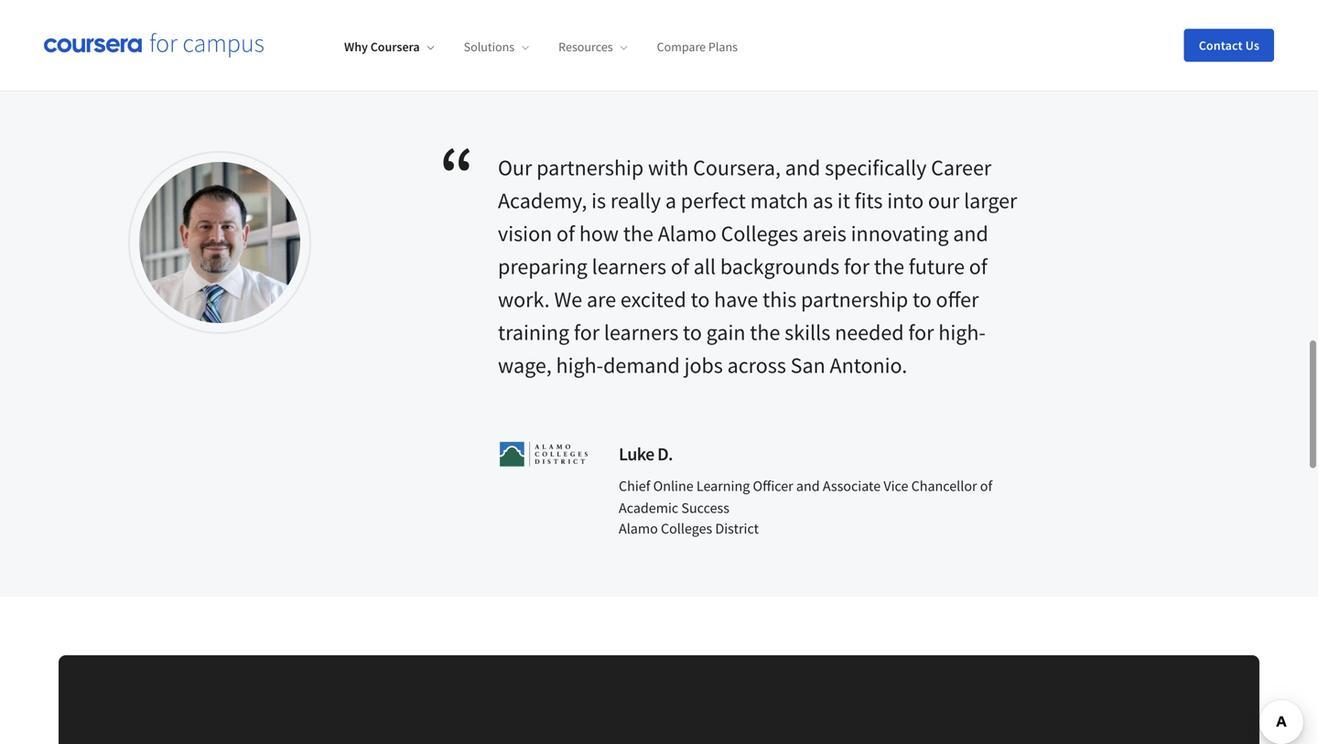 Task type: locate. For each thing, give the bounding box(es) containing it.
learners up excited
[[592, 253, 667, 280]]

associate
[[823, 477, 881, 495]]

of up offer
[[969, 253, 988, 280]]

why coursera
[[344, 39, 420, 55]]

1 horizontal spatial colleges
[[721, 220, 798, 247]]

high- right wage, in the left of the page
[[556, 352, 603, 379]]

to left offer
[[913, 286, 932, 313]]

this
[[763, 286, 797, 313]]

coursera for campus image
[[44, 33, 264, 58]]

to down all
[[691, 286, 710, 313]]

of right chancellor
[[980, 477, 993, 495]]

and right officer
[[796, 477, 820, 495]]

training
[[498, 319, 570, 346]]

vice
[[884, 477, 909, 495]]

colleges down "success"
[[661, 520, 712, 538]]

and down larger
[[953, 220, 989, 247]]

0 horizontal spatial partnership
[[537, 154, 644, 181]]

1 vertical spatial the
[[874, 253, 905, 280]]

0 horizontal spatial high-
[[556, 352, 603, 379]]

our
[[928, 187, 960, 214]]

how
[[579, 220, 619, 247]]

alamo down a
[[658, 220, 717, 247]]

solutions link
[[464, 39, 529, 55]]

2 vertical spatial and
[[796, 477, 820, 495]]

for down are on the left of page
[[574, 319, 600, 346]]

the down really
[[623, 220, 654, 247]]

areis
[[803, 220, 847, 247]]

colleges down match
[[721, 220, 798, 247]]

to
[[691, 286, 710, 313], [913, 286, 932, 313], [683, 319, 702, 346]]

colleges
[[721, 220, 798, 247], [661, 520, 712, 538]]

0 vertical spatial partnership
[[537, 154, 644, 181]]

0 vertical spatial alamo
[[658, 220, 717, 247]]

fits
[[855, 187, 883, 214]]

and inside chief online learning officer and associate vice chancellor of academic success alamo colleges district
[[796, 477, 820, 495]]

of
[[557, 220, 575, 247], [671, 253, 689, 280], [969, 253, 988, 280], [980, 477, 993, 495]]

skills
[[785, 319, 831, 346]]

district
[[715, 520, 759, 538]]

partnership up needed
[[801, 286, 908, 313]]

the
[[623, 220, 654, 247], [874, 253, 905, 280], [750, 319, 780, 346]]

2 vertical spatial the
[[750, 319, 780, 346]]

specifically
[[825, 154, 927, 181]]

resources link
[[559, 39, 628, 55]]

excited
[[621, 286, 686, 313]]

the down the innovating
[[874, 253, 905, 280]]

contact
[[1199, 37, 1243, 54]]

for
[[844, 253, 870, 280], [574, 319, 600, 346], [909, 319, 934, 346]]

luke d. image
[[139, 162, 300, 323]]

luke
[[619, 443, 654, 466]]

0 horizontal spatial colleges
[[661, 520, 712, 538]]

luke d.
[[619, 443, 673, 466]]

colleges inside the our partnership with coursera, and specifically career academy, is really a perfect match as it fits into our larger vision of how the alamo colleges areis innovating and preparing learners of all backgrounds for the future of work. we are excited to have this partnership to offer training for learners to gain the skills needed for high- wage, high-demand jobs across san antonio.
[[721, 220, 798, 247]]

across
[[727, 352, 786, 379]]

0 vertical spatial colleges
[[721, 220, 798, 247]]

and up as
[[785, 154, 821, 181]]

0 vertical spatial the
[[623, 220, 654, 247]]

learners up 'demand'
[[604, 319, 679, 346]]

alamo down academic
[[619, 520, 658, 538]]

the up across
[[750, 319, 780, 346]]

1 vertical spatial and
[[953, 220, 989, 247]]

is
[[592, 187, 606, 214]]

1 horizontal spatial high-
[[939, 319, 986, 346]]

preparing
[[498, 253, 588, 280]]

backgrounds
[[720, 253, 840, 280]]

officer
[[753, 477, 793, 495]]

0 horizontal spatial the
[[623, 220, 654, 247]]

and for associate
[[796, 477, 820, 495]]

our partnership with coursera, and specifically career academy, is really a perfect match as it fits into our larger vision of how the alamo colleges areis innovating and preparing learners of all backgrounds for the future of work. we are excited to have this partnership to offer training for learners to gain the skills needed for high- wage, high-demand jobs across san antonio.
[[498, 154, 1017, 379]]

career
[[931, 154, 992, 181]]

alamo
[[658, 220, 717, 247], [619, 520, 658, 538]]

1 vertical spatial partnership
[[801, 286, 908, 313]]

of inside chief online learning officer and associate vice chancellor of academic success alamo colleges district
[[980, 477, 993, 495]]

san
[[791, 352, 826, 379]]

chief online learning officer and associate vice chancellor of academic success alamo colleges district
[[619, 477, 993, 538]]

of left how
[[557, 220, 575, 247]]

1 vertical spatial high-
[[556, 352, 603, 379]]

really
[[611, 187, 661, 214]]

partnership
[[537, 154, 644, 181], [801, 286, 908, 313]]

partnership up is
[[537, 154, 644, 181]]

academy,
[[498, 187, 587, 214]]

alamo inside chief online learning officer and associate vice chancellor of academic success alamo colleges district
[[619, 520, 658, 538]]

0 vertical spatial high-
[[939, 319, 986, 346]]

1 vertical spatial colleges
[[661, 520, 712, 538]]

have
[[714, 286, 758, 313]]

1 vertical spatial alamo
[[619, 520, 658, 538]]

academic
[[619, 499, 679, 517]]

and
[[785, 154, 821, 181], [953, 220, 989, 247], [796, 477, 820, 495]]

high-
[[939, 319, 986, 346], [556, 352, 603, 379]]

1 horizontal spatial partnership
[[801, 286, 908, 313]]

why
[[344, 39, 368, 55]]

0 vertical spatial and
[[785, 154, 821, 181]]

contact us button
[[1184, 29, 1274, 62]]

match
[[750, 187, 808, 214]]

future
[[909, 253, 965, 280]]

learners
[[592, 253, 667, 280], [604, 319, 679, 346]]

high- down offer
[[939, 319, 986, 346]]

1 horizontal spatial for
[[844, 253, 870, 280]]

for down areis at the right top of page
[[844, 253, 870, 280]]

for right needed
[[909, 319, 934, 346]]

d.
[[657, 443, 673, 466]]

coursera
[[371, 39, 420, 55]]



Task type: describe. For each thing, give the bounding box(es) containing it.
0 vertical spatial learners
[[592, 253, 667, 280]]

1 horizontal spatial the
[[750, 319, 780, 346]]

2 horizontal spatial the
[[874, 253, 905, 280]]

learning
[[697, 477, 750, 495]]

coursera,
[[693, 154, 781, 181]]

0 horizontal spatial for
[[574, 319, 600, 346]]

offer
[[936, 286, 979, 313]]

1 vertical spatial learners
[[604, 319, 679, 346]]

colleges inside chief online learning officer and associate vice chancellor of academic success alamo colleges district
[[661, 520, 712, 538]]

alamo colleges district image
[[498, 441, 590, 468]]

antonio.
[[830, 352, 908, 379]]

jobs
[[684, 352, 723, 379]]

solutions
[[464, 39, 515, 55]]

into
[[887, 187, 924, 214]]

2 horizontal spatial for
[[909, 319, 934, 346]]

of left all
[[671, 253, 689, 280]]

innovating
[[851, 220, 949, 247]]

us
[[1246, 37, 1260, 54]]

online
[[653, 477, 694, 495]]

we
[[554, 286, 582, 313]]

demand
[[603, 352, 680, 379]]

it
[[838, 187, 850, 214]]

and for specifically
[[785, 154, 821, 181]]

chief
[[619, 477, 650, 495]]

with
[[648, 154, 689, 181]]

vision
[[498, 220, 552, 247]]

needed
[[835, 319, 904, 346]]

a
[[665, 187, 677, 214]]

compare
[[657, 39, 706, 55]]

wage,
[[498, 352, 552, 379]]

perfect
[[681, 187, 746, 214]]

success
[[682, 499, 730, 517]]

are
[[587, 286, 616, 313]]

all
[[694, 253, 716, 280]]

work.
[[498, 286, 550, 313]]

resources
[[559, 39, 613, 55]]

contact us
[[1199, 37, 1260, 54]]

chancellor
[[912, 477, 977, 495]]

why coursera link
[[344, 39, 435, 55]]

plans
[[709, 39, 738, 55]]

compare plans link
[[657, 39, 738, 55]]

to left gain at the right top of the page
[[683, 319, 702, 346]]

alamo inside the our partnership with coursera, and specifically career academy, is really a perfect match as it fits into our larger vision of how the alamo colleges areis innovating and preparing learners of all backgrounds for the future of work. we are excited to have this partnership to offer training for learners to gain the skills needed for high- wage, high-demand jobs across san antonio.
[[658, 220, 717, 247]]

our
[[498, 154, 532, 181]]

compare plans
[[657, 39, 738, 55]]

larger
[[964, 187, 1017, 214]]

gain
[[706, 319, 746, 346]]

as
[[813, 187, 833, 214]]



Task type: vqa. For each thing, say whether or not it's contained in the screenshot.
"Alamo" in Chief Online Learning Officer and Associate Vice Chancellor of Academic Success Alamo Colleges District
yes



